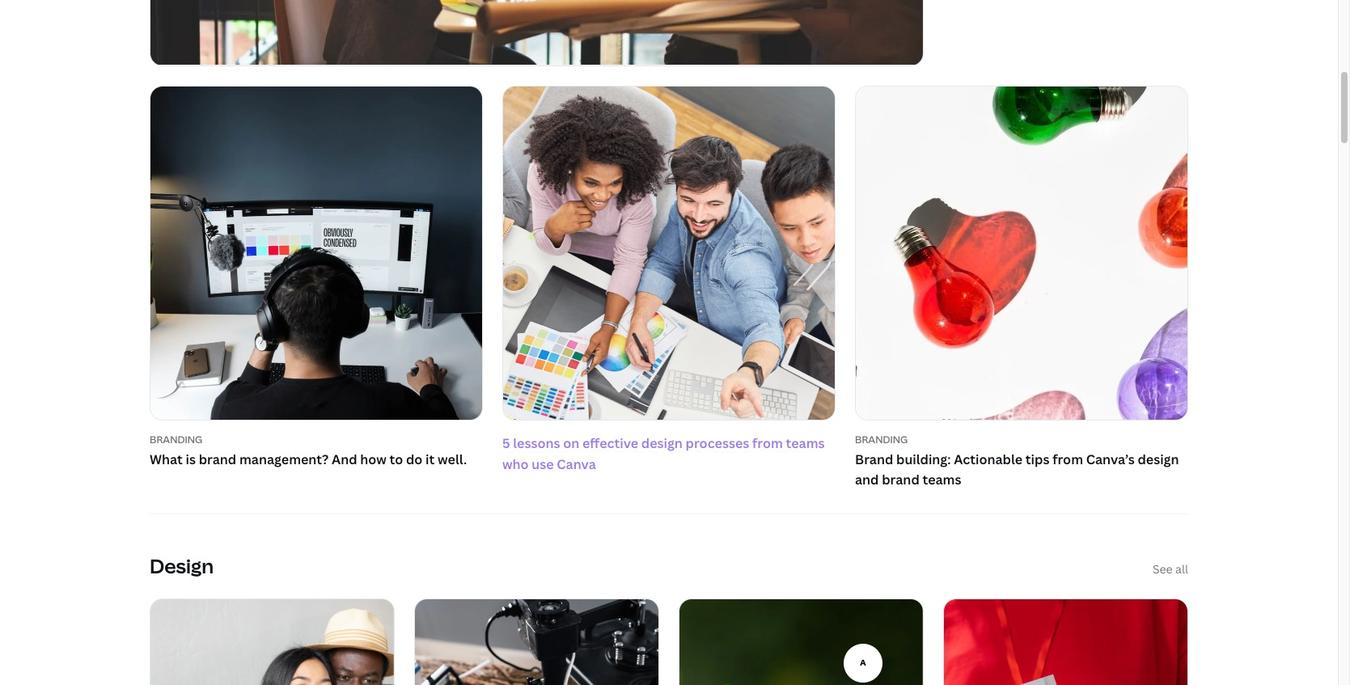 Task type: describe. For each thing, give the bounding box(es) containing it.
see all link
[[1153, 561, 1189, 579]]

canva's
[[1087, 450, 1135, 468]]

management?
[[240, 450, 329, 468]]

and
[[855, 471, 879, 489]]

it
[[426, 450, 435, 468]]

all
[[1176, 562, 1189, 577]]

branding what is brand management? and how to do it well.
[[150, 433, 467, 468]]

what
[[150, 450, 183, 468]]

pexels thới nam cao 10806198 image
[[680, 599, 923, 685]]

building:
[[897, 450, 951, 468]]

actionable
[[954, 450, 1023, 468]]

tips
[[1026, 450, 1050, 468]]

from inside 5 lessons on effective design processes from teams who use canva
[[753, 434, 783, 452]]

untitleddesign13 image
[[487, 70, 852, 436]]

on
[[563, 434, 580, 452]]

who
[[503, 455, 529, 473]]

5
[[503, 434, 510, 452]]

what is brand management? and how to do it well. link
[[150, 449, 483, 470]]



Task type: vqa. For each thing, say whether or not it's contained in the screenshot.
design within the "Branding Brand Building: Actionable Tips From Canva'S Design And Brand Teams"
yes



Task type: locate. For each thing, give the bounding box(es) containing it.
teams
[[786, 434, 825, 452], [923, 471, 962, 489]]

1 horizontal spatial design
[[1138, 450, 1179, 468]]

see
[[1153, 562, 1173, 577]]

1 horizontal spatial branding
[[855, 433, 908, 446]]

brand inside the branding what is brand management? and how to do it well.
[[199, 450, 236, 468]]

branding inside branding brand building: actionable tips from canva's design and brand teams
[[855, 433, 908, 446]]

how
[[360, 450, 387, 468]]

do
[[406, 450, 423, 468]]

1 horizontal spatial teams
[[923, 471, 962, 489]]

branding up brand
[[855, 433, 908, 446]]

to
[[390, 450, 403, 468]]

branding
[[150, 433, 202, 446], [855, 433, 908, 446]]

well.
[[438, 450, 467, 468]]

branding link for tips
[[855, 433, 1189, 446]]

brand building: actionable tips from canva's design and brand teams link
[[855, 449, 1189, 491]]

use
[[532, 455, 554, 473]]

brand building image
[[856, 86, 1188, 420]]

faizur rehman phpzdehn6os unsplash1 image
[[151, 86, 482, 420]]

lessons
[[513, 434, 560, 452]]

brand
[[199, 450, 236, 468], [882, 471, 920, 489]]

brand down building:
[[882, 471, 920, 489]]

5 lessons on effective design processes from teams who use canva link
[[487, 70, 852, 478]]

2 branding link from the left
[[855, 433, 1189, 446]]

design right canva's
[[1138, 450, 1179, 468]]

teams down building:
[[923, 471, 962, 489]]

branding link up what is brand management? and how to do it well. link
[[150, 433, 483, 446]]

1 vertical spatial teams
[[923, 471, 962, 489]]

0 horizontal spatial branding link
[[150, 433, 483, 446]]

1 vertical spatial brand
[[882, 471, 920, 489]]

design
[[150, 553, 214, 580]]

effective
[[583, 434, 639, 452]]

from right tips
[[1053, 450, 1084, 468]]

teams inside 5 lessons on effective design processes from teams who use canva
[[786, 434, 825, 452]]

brand inside branding brand building: actionable tips from canva's design and brand teams
[[882, 471, 920, 489]]

branding inside the branding what is brand management? and how to do it well.
[[150, 433, 202, 446]]

0 horizontal spatial branding
[[150, 433, 202, 446]]

0 horizontal spatial brand
[[199, 450, 236, 468]]

1 horizontal spatial brand
[[882, 471, 920, 489]]

1 horizontal spatial from
[[1053, 450, 1084, 468]]

1 branding link from the left
[[150, 433, 483, 446]]

0 horizontal spatial teams
[[786, 434, 825, 452]]

0 vertical spatial teams
[[786, 434, 825, 452]]

brand right is
[[199, 450, 236, 468]]

and
[[332, 450, 357, 468]]

1 branding from the left
[[150, 433, 202, 446]]

branding up what
[[150, 433, 202, 446]]

0 horizontal spatial design
[[642, 434, 683, 452]]

from
[[753, 434, 783, 452], [1053, 450, 1084, 468]]

0 vertical spatial brand
[[199, 450, 236, 468]]

processes
[[686, 434, 750, 452]]

branding link
[[150, 433, 483, 446], [855, 433, 1189, 446]]

branding link up tips
[[855, 433, 1189, 446]]

teams inside branding brand building: actionable tips from canva's design and brand teams
[[923, 471, 962, 489]]

brand
[[855, 450, 894, 468]]

from right processes
[[753, 434, 783, 452]]

design inside branding brand building: actionable tips from canva's design and brand teams
[[1138, 450, 1179, 468]]

branding brand building: actionable tips from canva's design and brand teams
[[855, 433, 1179, 489]]

teams left brand
[[786, 434, 825, 452]]

design
[[642, 434, 683, 452], [1138, 450, 1179, 468]]

design inside 5 lessons on effective design processes from teams who use canva
[[642, 434, 683, 452]]

design right effective
[[642, 434, 683, 452]]

5 lessons on effective design processes from teams who use canva
[[503, 434, 825, 473]]

1 horizontal spatial branding link
[[855, 433, 1189, 446]]

2 branding from the left
[[855, 433, 908, 446]]

canva
[[557, 455, 596, 473]]

branding for what
[[150, 433, 202, 446]]

is
[[186, 450, 196, 468]]

branding for brand
[[855, 433, 908, 446]]

branding link for management?
[[150, 433, 483, 446]]

from inside branding brand building: actionable tips from canva's design and brand teams
[[1053, 450, 1084, 468]]

0 horizontal spatial from
[[753, 434, 783, 452]]

design thinking image
[[151, 0, 923, 65]]

see all
[[1153, 562, 1189, 577]]



